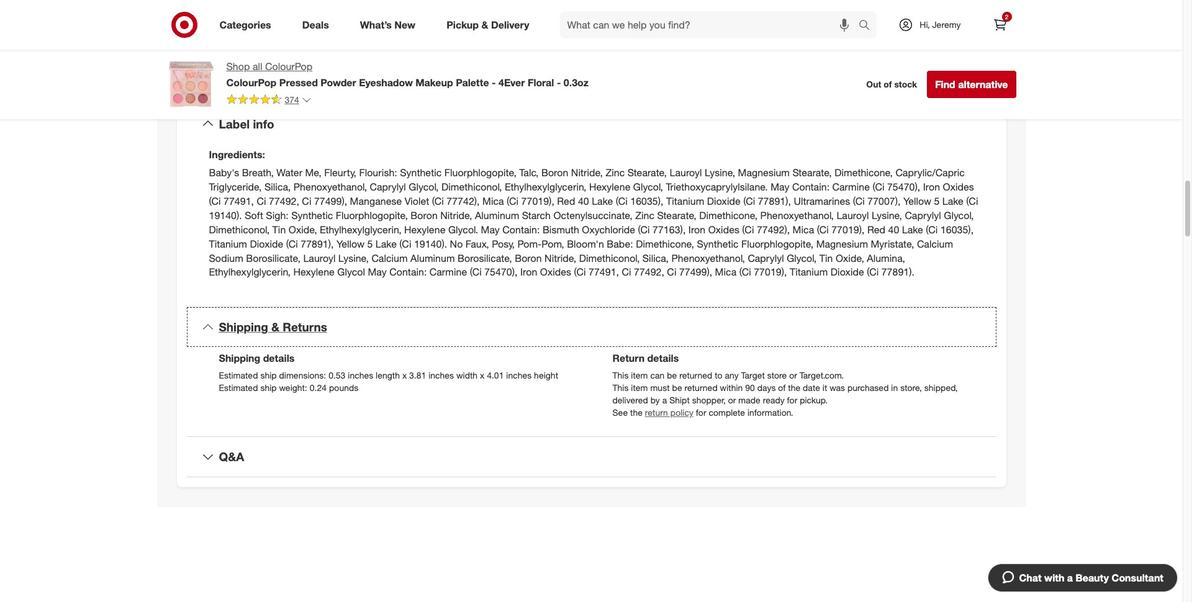 Task type: vqa. For each thing, say whether or not it's contained in the screenshot.
Filter
no



Task type: describe. For each thing, give the bounding box(es) containing it.
2 vertical spatial nitride,
[[545, 252, 577, 264]]

delivery
[[491, 18, 530, 31]]

store,
[[901, 383, 923, 393]]

1 vertical spatial contain:
[[503, 224, 540, 236]]

1 estimated from the top
[[219, 370, 258, 381]]

77742),
[[447, 195, 480, 208]]

to inside return details this item can be returned to any target store or target.com. this item must be returned within 90 days of the date it was purchased in store, shipped, delivered by a shipt shopper, or made ready for pickup. see the return policy for complete information.
[[715, 370, 723, 381]]

makeup
[[416, 76, 453, 89]]

0 vertical spatial or
[[374, 74, 382, 85]]

label info
[[219, 117, 274, 131]]

ci down 77163),
[[668, 266, 677, 279]]

1 vertical spatial be
[[673, 383, 683, 393]]

me,
[[305, 167, 322, 179]]

1 vertical spatial tin
[[820, 252, 834, 264]]

1 vertical spatial carmine
[[430, 266, 467, 279]]

1 ship from the top
[[261, 370, 277, 381]]

search button
[[854, 11, 884, 41]]

0 vertical spatial aluminum
[[475, 209, 520, 222]]

1 vertical spatial boron
[[411, 209, 438, 222]]

dimensions:
[[279, 370, 326, 381]]

2 x from the left
[[480, 370, 485, 381]]

of inside return details this item can be returned to any target store or target.com. this item must be returned within 90 days of the date it was purchased in store, shipped, delivered by a shipt shopper, or made ready for pickup. see the return policy for complete information.
[[779, 383, 786, 393]]

lake down caprylic/capric
[[943, 195, 964, 208]]

0 vertical spatial 40
[[578, 195, 589, 208]]

shopper,
[[693, 395, 726, 406]]

0 horizontal spatial ethylhexylglycerin,
[[209, 266, 291, 279]]

information.
[[748, 408, 794, 418]]

1 horizontal spatial red
[[868, 224, 886, 236]]

0 horizontal spatial zinc
[[606, 167, 625, 179]]

lake up 'octenylsuccinate,'
[[592, 195, 613, 208]]

4.01
[[487, 370, 504, 381]]

it.
[[518, 74, 525, 85]]

label
[[219, 117, 250, 131]]

0 horizontal spatial phenoxyethanol,
[[294, 181, 367, 193]]

2 horizontal spatial oxides
[[944, 181, 975, 193]]

1 vertical spatial ethylhexylglycerin,
[[320, 224, 402, 236]]

2 vertical spatial mica
[[716, 266, 737, 279]]

1 horizontal spatial calcium
[[918, 238, 954, 250]]

1 vertical spatial 77491,
[[589, 266, 619, 279]]

out
[[867, 79, 882, 90]]

2 vertical spatial the
[[631, 408, 643, 418]]

ingredients:
[[209, 149, 265, 161]]

myristate,
[[871, 238, 915, 250]]

deals
[[302, 18, 329, 31]]

2 horizontal spatial mica
[[793, 224, 815, 236]]

0 vertical spatial 77492,
[[269, 195, 299, 208]]

0 horizontal spatial contain:
[[390, 266, 427, 279]]

2
[[1006, 13, 1009, 21]]

0.53
[[329, 370, 346, 381]]

1 horizontal spatial oxides
[[709, 224, 740, 236]]

stock
[[895, 79, 918, 90]]

if
[[219, 74, 224, 85]]

0 horizontal spatial 77499),
[[314, 195, 347, 208]]

374 link
[[226, 94, 312, 108]]

babe:
[[607, 238, 634, 250]]

& for shipping
[[272, 320, 280, 334]]

consultant
[[1113, 572, 1164, 585]]

1 vertical spatial dioxide
[[250, 238, 284, 250]]

1 horizontal spatial hexylene
[[405, 224, 446, 236]]

1 vertical spatial caprylyl
[[906, 209, 942, 222]]

2 vertical spatial lauroyl
[[303, 252, 336, 264]]

0 horizontal spatial 77019),
[[522, 195, 555, 208]]

2 vertical spatial item
[[631, 383, 648, 393]]

0 horizontal spatial 16035),
[[631, 195, 664, 208]]

glycol, up 77163),
[[634, 181, 664, 193]]

sponsored
[[990, 577, 1027, 586]]

1 horizontal spatial dimethiconol,
[[442, 181, 502, 193]]

2 vertical spatial oxides
[[540, 266, 572, 279]]

pom-
[[518, 238, 542, 250]]

0 vertical spatial dimethicone,
[[835, 167, 893, 179]]

glycol
[[338, 266, 365, 279]]

origin
[[219, 34, 244, 44]]

posy,
[[492, 238, 515, 250]]

triglyceride,
[[209, 181, 262, 193]]

1 horizontal spatial magnesium
[[817, 238, 869, 250]]

1 this from the top
[[613, 370, 629, 381]]

beauty
[[1076, 572, 1110, 585]]

label info button
[[187, 104, 997, 144]]

new
[[395, 18, 416, 31]]

3 inches from the left
[[507, 370, 532, 381]]

aren't
[[314, 74, 336, 85]]

2 vertical spatial fluorphlogopite,
[[742, 238, 814, 250]]

1 vertical spatial nitride,
[[441, 209, 473, 222]]

details for return
[[648, 352, 679, 365]]

1 vertical spatial 77492,
[[634, 266, 665, 279]]

search
[[854, 20, 884, 32]]

what's new link
[[350, 11, 431, 39]]

baby's
[[209, 167, 239, 179]]

0 horizontal spatial 77491,
[[224, 195, 254, 208]]

2 horizontal spatial or
[[790, 370, 798, 381]]

shipping for shipping details estimated ship dimensions: 0.53 inches length x 3.81 inches width x 4.01 inches height estimated ship weight: 0.24 pounds
[[219, 352, 261, 365]]

1 vertical spatial 77499),
[[680, 266, 713, 279]]

2 link
[[987, 11, 1014, 39]]

1 vertical spatial calcium
[[372, 252, 408, 264]]

What can we help you find? suggestions appear below search field
[[560, 11, 863, 39]]

return details this item can be returned to any target store or target.com. this item must be returned within 90 days of the date it was purchased in store, shipped, delivered by a shipt shopper, or made ready for pickup. see the return policy for complete information.
[[613, 352, 959, 418]]

sigh:
[[266, 209, 289, 222]]

4ever
[[499, 76, 525, 89]]

1 horizontal spatial carmine
[[833, 181, 870, 193]]

0 horizontal spatial 5
[[368, 238, 373, 250]]

0 vertical spatial be
[[667, 370, 677, 381]]

bismuth
[[543, 224, 580, 236]]

1 horizontal spatial 40
[[889, 224, 900, 236]]

eyeshadow
[[359, 76, 413, 89]]

triethoxycaprylylsilane.
[[666, 181, 768, 193]]

octenylsuccinate,
[[554, 209, 633, 222]]

shipping & returns button
[[187, 308, 997, 347]]

1 horizontal spatial titanium
[[667, 195, 705, 208]]

shipping for shipping & returns
[[219, 320, 268, 334]]

1 vertical spatial aluminum
[[411, 252, 455, 264]]

0 horizontal spatial the
[[226, 74, 239, 85]]

find
[[936, 78, 956, 91]]

0 vertical spatial contain:
[[793, 181, 830, 193]]

0 vertical spatial nitride,
[[572, 167, 603, 179]]

want
[[439, 74, 458, 85]]

glycol, down 77492),
[[787, 252, 817, 264]]

2 - from the left
[[557, 76, 561, 89]]

1 vertical spatial for
[[696, 408, 707, 418]]

date
[[803, 383, 821, 393]]

2 vertical spatial synthetic
[[697, 238, 739, 250]]

above
[[288, 74, 312, 85]]

2 horizontal spatial iron
[[924, 181, 941, 193]]

1 horizontal spatial may
[[481, 224, 500, 236]]

pickup.
[[800, 395, 828, 406]]

77007),
[[868, 195, 901, 208]]

0 vertical spatial red
[[558, 195, 576, 208]]

0.24
[[310, 383, 327, 393]]

0 vertical spatial lauroyl
[[670, 167, 702, 179]]

1 inches from the left
[[348, 370, 374, 381]]

2 horizontal spatial 77019),
[[832, 224, 865, 236]]

categories
[[220, 18, 271, 31]]

2 vertical spatial phenoxyethanol,
[[672, 252, 746, 264]]

pressed
[[279, 76, 318, 89]]

1 vertical spatial fluorphlogopite,
[[336, 209, 408, 222]]

90
[[746, 383, 755, 393]]

about
[[493, 74, 516, 85]]

details down 'all'
[[260, 74, 286, 85]]

1 horizontal spatial caprylyl
[[748, 252, 785, 264]]

purchased
[[848, 383, 889, 393]]

oxychloride
[[582, 224, 636, 236]]

pounds
[[329, 383, 359, 393]]

find alternative button
[[928, 71, 1017, 98]]

& for pickup
[[482, 18, 489, 31]]

1 vertical spatial phenoxyethanol,
[[761, 209, 834, 222]]

1 horizontal spatial 77891),
[[758, 195, 792, 208]]

info
[[253, 117, 274, 131]]

0 vertical spatial boron
[[542, 167, 569, 179]]

2 estimated from the top
[[219, 383, 258, 393]]

manganese
[[350, 195, 402, 208]]

incorrect
[[557, 74, 591, 85]]

pom,
[[542, 238, 565, 250]]

1 vertical spatial 75470),
[[485, 266, 518, 279]]

0 vertical spatial may
[[771, 181, 790, 193]]

2 vertical spatial or
[[729, 395, 737, 406]]

2 ship from the top
[[261, 383, 277, 393]]

floral
[[528, 76, 555, 89]]

0 horizontal spatial magnesium
[[738, 167, 790, 179]]

must
[[651, 383, 670, 393]]

2 vertical spatial 77019),
[[754, 266, 788, 279]]

return
[[645, 408, 668, 418]]

lake down manganese
[[376, 238, 397, 250]]

0 horizontal spatial tin
[[272, 224, 286, 236]]

accurate
[[338, 74, 372, 85]]

by
[[651, 395, 660, 406]]

alternative
[[959, 78, 1009, 91]]

0 vertical spatial oxide,
[[289, 224, 317, 236]]

0 horizontal spatial lysine,
[[339, 252, 369, 264]]

with
[[1045, 572, 1065, 585]]

glycol.
[[449, 224, 479, 236]]

breath,
[[242, 167, 274, 179]]

2 vertical spatial dimethicone,
[[636, 238, 695, 250]]

ingredients: baby's breath, water me, fleurty, flourish: synthetic fluorphlogopite, talc, boron nitride, zinc stearate, lauroyl lysine, magnesium stearate, dimethicone, caprylic/capric triglyceride, silica, phenoxyethanol, caprylyl glycol, dimethiconol, ethylhexylglycerin, hexylene glycol, triethoxycaprylylsilane. may contain: carmine (ci 75470), iron oxides (ci 77491, ci 77492, ci 77499), manganese violet (ci 77742), mica (ci 77019), red 40 lake (ci 16035), titanium dioxide (ci 77891), ultramarines (ci 77007), yellow 5 lake (ci 19140). soft sigh: synthetic fluorphlogopite, boron nitride, aluminum starch octenylsuccinate, zinc stearate, dimethicone, phenoxyethanol, lauroyl lysine, caprylyl glycol, dimethiconol, tin oxide, ethylhexylglycerin, hexylene glycol. may contain: bismuth oxychloride (ci 77163), iron oxides (ci 77492), mica (ci 77019), red 40 lake (ci 16035), titanium dioxide (ci 77891), yellow 5 lake (ci 19140). no faux, posy, pom-pom, bloom'n babe: dimethicone, synthetic fluorphlogopite, magnesium myristate, calcium sodium borosilicate, lauroyl lysine, calcium aluminum borosilicate, boron nitride, dimethiconol, silica, phenoxyethanol, caprylyl glycol, tin oxide, alumina, ethylhexylglycerin, hexylene glycol may contain: carmine (ci 75470), iron oxides (ci 77491, ci 77492, ci 77499), mica (ci 77019), titanium dioxide (ci 77891).
[[209, 149, 979, 279]]

1 vertical spatial dimethicone,
[[700, 209, 758, 222]]

0 vertical spatial item
[[241, 74, 258, 85]]

alumina,
[[868, 252, 906, 264]]

0 vertical spatial lysine,
[[705, 167, 736, 179]]

a inside return details this item can be returned to any target store or target.com. this item must be returned within 90 days of the date it was purchased in store, shipped, delivered by a shipt shopper, or made ready for pickup. see the return policy for complete information.
[[663, 395, 667, 406]]

2 horizontal spatial lauroyl
[[837, 209, 870, 222]]

shop all colourpop colourpop pressed powder eyeshadow makeup palette - 4ever floral - 0.3oz
[[226, 60, 589, 89]]

374
[[285, 94, 299, 105]]

ultramarines
[[794, 195, 851, 208]]

1 vertical spatial oxide,
[[836, 252, 865, 264]]



Task type: locate. For each thing, give the bounding box(es) containing it.
delivered
[[613, 395, 649, 406]]

fluorphlogopite, down manganese
[[336, 209, 408, 222]]

0 vertical spatial 5
[[935, 195, 940, 208]]

77491, down the babe:
[[589, 266, 619, 279]]

details up can
[[648, 352, 679, 365]]

77499), down fleurty,
[[314, 195, 347, 208]]

dimethicone, down 77163),
[[636, 238, 695, 250]]

deals link
[[292, 11, 345, 39]]

chat
[[1020, 572, 1042, 585]]

1 horizontal spatial contain:
[[503, 224, 540, 236]]

2 horizontal spatial may
[[771, 181, 790, 193]]

2 horizontal spatial lysine,
[[872, 209, 903, 222]]

0 horizontal spatial 77891),
[[301, 238, 334, 250]]

77891),
[[758, 195, 792, 208], [301, 238, 334, 250]]

1 vertical spatial may
[[481, 224, 500, 236]]

powder
[[321, 76, 357, 89]]

0 horizontal spatial -
[[492, 76, 496, 89]]

pickup
[[447, 18, 479, 31]]

details inside return details this item can be returned to any target store or target.com. this item must be returned within 90 days of the date it was purchased in store, shipped, delivered by a shipt shopper, or made ready for pickup. see the return policy for complete information.
[[648, 352, 679, 365]]

5 down caprylic/capric
[[935, 195, 940, 208]]

ship left dimensions:
[[261, 370, 277, 381]]

may right glycol
[[368, 266, 387, 279]]

shipping inside shipping & returns dropdown button
[[219, 320, 268, 334]]

shipping & returns
[[219, 320, 327, 334]]

for down shopper,
[[696, 408, 707, 418]]

1 horizontal spatial to
[[715, 370, 723, 381]]

1 vertical spatial yellow
[[337, 238, 365, 250]]

made
[[739, 395, 761, 406]]

find alternative
[[936, 78, 1009, 91]]

1 vertical spatial hexylene
[[405, 224, 446, 236]]

nitride, up 'octenylsuccinate,'
[[572, 167, 603, 179]]

75470), down "posy,"
[[485, 266, 518, 279]]

0 vertical spatial to
[[460, 74, 468, 85]]

x
[[403, 370, 407, 381], [480, 370, 485, 381]]

titanium up 77163),
[[667, 195, 705, 208]]

dioxide down sigh:
[[250, 238, 284, 250]]

oxides down triethoxycaprylylsilane.
[[709, 224, 740, 236]]

fluorphlogopite, up 77742),
[[445, 167, 517, 179]]

1 vertical spatial the
[[789, 383, 801, 393]]

(ci
[[873, 181, 885, 193], [209, 195, 221, 208], [432, 195, 444, 208], [507, 195, 519, 208], [616, 195, 628, 208], [744, 195, 756, 208], [854, 195, 865, 208], [967, 195, 979, 208], [638, 224, 650, 236], [743, 224, 755, 236], [817, 224, 829, 236], [927, 224, 938, 236], [286, 238, 298, 250], [400, 238, 412, 250], [470, 266, 482, 279], [574, 266, 586, 279], [740, 266, 752, 279], [867, 266, 879, 279]]

iron down caprylic/capric
[[924, 181, 941, 193]]

phenoxyethanol, down fleurty,
[[294, 181, 367, 193]]

of
[[884, 79, 893, 90], [779, 383, 786, 393]]

77019), up starch
[[522, 195, 555, 208]]

the right if
[[226, 74, 239, 85]]

synthetic right sigh:
[[292, 209, 333, 222]]

1 x from the left
[[403, 370, 407, 381]]

1 horizontal spatial yellow
[[904, 195, 932, 208]]

77492, down 77163),
[[634, 266, 665, 279]]

1 horizontal spatial the
[[631, 408, 643, 418]]

zinc up 77163),
[[636, 209, 655, 222]]

2 vertical spatial may
[[368, 266, 387, 279]]

1 horizontal spatial inches
[[429, 370, 454, 381]]

hexylene left glycol
[[294, 266, 335, 279]]

lysine, up glycol
[[339, 252, 369, 264]]

1 vertical spatial 77891),
[[301, 238, 334, 250]]

x left 3.81
[[403, 370, 407, 381]]

a inside button
[[1068, 572, 1074, 585]]

1 vertical spatial lauroyl
[[837, 209, 870, 222]]

hexylene up 'octenylsuccinate,'
[[590, 181, 631, 193]]

0 vertical spatial titanium
[[667, 195, 705, 208]]

0 horizontal spatial may
[[368, 266, 387, 279]]

0 horizontal spatial titanium
[[209, 238, 247, 250]]

shop
[[226, 60, 250, 73]]

phenoxyethanol,
[[294, 181, 367, 193], [761, 209, 834, 222], [672, 252, 746, 264]]

0 horizontal spatial lauroyl
[[303, 252, 336, 264]]

a right the by
[[663, 395, 667, 406]]

1 horizontal spatial silica,
[[643, 252, 669, 264]]

aluminum
[[475, 209, 520, 222], [411, 252, 455, 264]]

policy
[[671, 408, 694, 418]]

shipping details estimated ship dimensions: 0.53 inches length x 3.81 inches width x 4.01 inches height estimated ship weight: 0.24 pounds
[[219, 352, 559, 393]]

1 horizontal spatial dioxide
[[708, 195, 741, 208]]

if the item details above aren't accurate or complete, we want to know about it. report incorrect product info.
[[219, 74, 643, 85]]

1 vertical spatial 19140).
[[414, 238, 447, 250]]

2 horizontal spatial caprylyl
[[906, 209, 942, 222]]

hi,
[[920, 19, 931, 30]]

1 vertical spatial mica
[[793, 224, 815, 236]]

0 horizontal spatial carmine
[[430, 266, 467, 279]]

width
[[457, 370, 478, 381]]

talc,
[[520, 167, 539, 179]]

colourpop up above
[[265, 60, 313, 73]]

glycol, down caprylic/capric
[[945, 209, 975, 222]]

1 horizontal spatial lauroyl
[[670, 167, 702, 179]]

ci down me,
[[302, 195, 312, 208]]

report incorrect product info. button
[[528, 74, 643, 86]]

to left any
[[715, 370, 723, 381]]

x left 4.01
[[480, 370, 485, 381]]

2 borosilicate, from the left
[[458, 252, 512, 264]]

2 shipping from the top
[[219, 352, 261, 365]]

1 shipping from the top
[[219, 320, 268, 334]]

dimethicone,
[[835, 167, 893, 179], [700, 209, 758, 222], [636, 238, 695, 250]]

75470),
[[888, 181, 921, 193], [485, 266, 518, 279]]

0 vertical spatial 77491,
[[224, 195, 254, 208]]

0 horizontal spatial caprylyl
[[370, 181, 406, 193]]

2 horizontal spatial ethylhexylglycerin,
[[505, 181, 587, 193]]

what's new
[[360, 18, 416, 31]]

1 vertical spatial to
[[715, 370, 723, 381]]

2 horizontal spatial dioxide
[[831, 266, 865, 279]]

shipping
[[219, 320, 268, 334], [219, 352, 261, 365]]

hexylene
[[590, 181, 631, 193], [405, 224, 446, 236], [294, 266, 335, 279]]

aluminum down the no
[[411, 252, 455, 264]]

2 vertical spatial titanium
[[790, 266, 828, 279]]

2 inches from the left
[[429, 370, 454, 381]]

length
[[376, 370, 400, 381]]

glycol, up violet
[[409, 181, 439, 193]]

returned
[[680, 370, 713, 381], [685, 383, 718, 393]]

palette
[[456, 76, 489, 89]]

or right store
[[790, 370, 798, 381]]

shipped,
[[925, 383, 959, 393]]

faux,
[[466, 238, 489, 250]]

shipping inside shipping details estimated ship dimensions: 0.53 inches length x 3.81 inches width x 4.01 inches height estimated ship weight: 0.24 pounds
[[219, 352, 261, 365]]

boron right talc,
[[542, 167, 569, 179]]

inches right 3.81
[[429, 370, 454, 381]]

violet
[[405, 195, 430, 208]]

0 horizontal spatial dimethiconol,
[[209, 224, 270, 236]]

0 vertical spatial calcium
[[918, 238, 954, 250]]

dioxide down triethoxycaprylylsilane.
[[708, 195, 741, 208]]

boron
[[542, 167, 569, 179], [411, 209, 438, 222], [515, 252, 542, 264]]

0 horizontal spatial dioxide
[[250, 238, 284, 250]]

0 vertical spatial 19140).
[[209, 209, 242, 222]]

1 vertical spatial shipping
[[219, 352, 261, 365]]

or right accurate
[[374, 74, 382, 85]]

to right 'want'
[[460, 74, 468, 85]]

1 horizontal spatial lysine,
[[705, 167, 736, 179]]

dioxide left 77891).
[[831, 266, 865, 279]]

1 horizontal spatial 77492,
[[634, 266, 665, 279]]

be right can
[[667, 370, 677, 381]]

caprylyl down flourish:
[[370, 181, 406, 193]]

1 vertical spatial lysine,
[[872, 209, 903, 222]]

0 horizontal spatial yellow
[[337, 238, 365, 250]]

16035),
[[631, 195, 664, 208], [941, 224, 974, 236]]

1 horizontal spatial zinc
[[636, 209, 655, 222]]

estimated down shipping & returns in the bottom of the page
[[219, 370, 258, 381]]

0 horizontal spatial red
[[558, 195, 576, 208]]

1 horizontal spatial mica
[[716, 266, 737, 279]]

77499),
[[314, 195, 347, 208], [680, 266, 713, 279]]

silica, down water in the top left of the page
[[265, 181, 291, 193]]

0 vertical spatial synthetic
[[400, 167, 442, 179]]

0 horizontal spatial silica,
[[265, 181, 291, 193]]

ship
[[261, 370, 277, 381], [261, 383, 277, 393]]

2 horizontal spatial phenoxyethanol,
[[761, 209, 834, 222]]

1 horizontal spatial for
[[788, 395, 798, 406]]

q&a button
[[187, 438, 997, 477]]

fluorphlogopite, down 77492),
[[742, 238, 814, 250]]

0 vertical spatial the
[[226, 74, 239, 85]]

dimethiconol, down the babe:
[[580, 252, 640, 264]]

or
[[374, 74, 382, 85], [790, 370, 798, 381], [729, 395, 737, 406]]

ethylhexylglycerin,
[[505, 181, 587, 193], [320, 224, 402, 236], [209, 266, 291, 279]]

ci down the babe:
[[622, 266, 632, 279]]

details for shipping
[[263, 352, 295, 365]]

1 borosilicate, from the left
[[246, 252, 301, 264]]

lake
[[592, 195, 613, 208], [943, 195, 964, 208], [903, 224, 924, 236], [376, 238, 397, 250]]

estimated
[[219, 370, 258, 381], [219, 383, 258, 393]]

image of colourpop pressed powder eyeshadow makeup palette - 4ever floral - 0.3oz image
[[167, 60, 217, 109]]

1 horizontal spatial 75470),
[[888, 181, 921, 193]]

what's
[[360, 18, 392, 31]]

0 horizontal spatial of
[[779, 383, 786, 393]]

calcium right myristate,
[[918, 238, 954, 250]]

red up myristate,
[[868, 224, 886, 236]]

tin down ultramarines
[[820, 252, 834, 264]]

oxides
[[944, 181, 975, 193], [709, 224, 740, 236], [540, 266, 572, 279]]

1 horizontal spatial a
[[1068, 572, 1074, 585]]

caprylyl
[[370, 181, 406, 193], [906, 209, 942, 222], [748, 252, 785, 264]]

caprylyl down 77492),
[[748, 252, 785, 264]]

weight:
[[279, 383, 307, 393]]

zinc up 'octenylsuccinate,'
[[606, 167, 625, 179]]

0 vertical spatial magnesium
[[738, 167, 790, 179]]

phenoxyethanol, down 77163),
[[672, 252, 746, 264]]

no
[[450, 238, 463, 250]]

details inside shipping details estimated ship dimensions: 0.53 inches length x 3.81 inches width x 4.01 inches height estimated ship weight: 0.24 pounds
[[263, 352, 295, 365]]

colourpop down 'all'
[[226, 76, 277, 89]]

silica,
[[265, 181, 291, 193], [643, 252, 669, 264]]

lake up myristate,
[[903, 224, 924, 236]]

77492, up sigh:
[[269, 195, 299, 208]]

oxide, left alumina, on the right of page
[[836, 252, 865, 264]]

0 horizontal spatial iron
[[521, 266, 538, 279]]

0 horizontal spatial synthetic
[[292, 209, 333, 222]]

0 horizontal spatial inches
[[348, 370, 374, 381]]

2 horizontal spatial dimethicone,
[[835, 167, 893, 179]]

2 vertical spatial hexylene
[[294, 266, 335, 279]]

return policy link
[[645, 408, 694, 418]]

2 horizontal spatial the
[[789, 383, 801, 393]]

chat with a beauty consultant
[[1020, 572, 1164, 585]]

lysine, up triethoxycaprylylsilane.
[[705, 167, 736, 179]]

dimethicone, up '77007),' on the right top of page
[[835, 167, 893, 179]]

magnesium up triethoxycaprylylsilane.
[[738, 167, 790, 179]]

soft
[[245, 209, 263, 222]]

0 horizontal spatial 75470),
[[485, 266, 518, 279]]

2 horizontal spatial contain:
[[793, 181, 830, 193]]

- right know
[[492, 76, 496, 89]]

ci up soft
[[257, 195, 266, 208]]

store
[[768, 370, 787, 381]]

phenoxyethanol, up 77492),
[[761, 209, 834, 222]]

was
[[830, 383, 846, 393]]

complete,
[[385, 74, 423, 85]]

1 vertical spatial oxides
[[709, 224, 740, 236]]

fleurty,
[[324, 167, 357, 179]]

dimethiconol, up 77742),
[[442, 181, 502, 193]]

inches right 4.01
[[507, 370, 532, 381]]

this down return
[[613, 370, 629, 381]]

days
[[758, 383, 776, 393]]

the
[[226, 74, 239, 85], [789, 383, 801, 393], [631, 408, 643, 418]]

details up dimensions:
[[263, 352, 295, 365]]

oxide, down sigh:
[[289, 224, 317, 236]]

77491, down triglyceride,
[[224, 195, 254, 208]]

ethylhexylglycerin, down manganese
[[320, 224, 402, 236]]

shipping left returns
[[219, 320, 268, 334]]

oxides down 'pom,'
[[540, 266, 572, 279]]

0 horizontal spatial to
[[460, 74, 468, 85]]

2 this from the top
[[613, 383, 629, 393]]

carmine up ultramarines
[[833, 181, 870, 193]]

40
[[578, 195, 589, 208], [889, 224, 900, 236]]

1 vertical spatial item
[[631, 370, 648, 381]]

0 vertical spatial mica
[[483, 195, 504, 208]]

19140). left the no
[[414, 238, 447, 250]]

of right "out"
[[884, 79, 893, 90]]

19140). left soft
[[209, 209, 242, 222]]

1 vertical spatial this
[[613, 383, 629, 393]]

0 horizontal spatial hexylene
[[294, 266, 335, 279]]

silica, down 77163),
[[643, 252, 669, 264]]

synthetic down triethoxycaprylylsilane.
[[697, 238, 739, 250]]

dimethiconol, down soft
[[209, 224, 270, 236]]

0 vertical spatial zinc
[[606, 167, 625, 179]]

77163),
[[653, 224, 686, 236]]

iron
[[924, 181, 941, 193], [689, 224, 706, 236], [521, 266, 538, 279]]

0 horizontal spatial aluminum
[[411, 252, 455, 264]]

titanium up the sodium
[[209, 238, 247, 250]]

borosilicate,
[[246, 252, 301, 264], [458, 252, 512, 264]]

colourpop
[[265, 60, 313, 73], [226, 76, 277, 89]]

item down 'all'
[[241, 74, 258, 85]]

0 horizontal spatial a
[[663, 395, 667, 406]]

1 vertical spatial silica,
[[643, 252, 669, 264]]

boron down violet
[[411, 209, 438, 222]]

be up shipt
[[673, 383, 683, 393]]

nitride, down 'pom,'
[[545, 252, 577, 264]]

oxides down caprylic/capric
[[944, 181, 975, 193]]

sponsored region
[[157, 527, 1027, 603]]

0 vertical spatial silica,
[[265, 181, 291, 193]]

this
[[613, 370, 629, 381], [613, 383, 629, 393]]

ethylhexylglycerin, down the sodium
[[209, 266, 291, 279]]

yellow down caprylic/capric
[[904, 195, 932, 208]]

1 vertical spatial dimethiconol,
[[209, 224, 270, 236]]

0 horizontal spatial fluorphlogopite,
[[336, 209, 408, 222]]

red up bismuth at the top of the page
[[558, 195, 576, 208]]

2 vertical spatial ethylhexylglycerin,
[[209, 266, 291, 279]]

ethylhexylglycerin, down talc,
[[505, 181, 587, 193]]

borosilicate, down faux,
[[458, 252, 512, 264]]

for
[[788, 395, 798, 406], [696, 408, 707, 418]]

out of stock
[[867, 79, 918, 90]]

mica
[[483, 195, 504, 208], [793, 224, 815, 236], [716, 266, 737, 279]]

calcium
[[918, 238, 954, 250], [372, 252, 408, 264]]

1 horizontal spatial 77491,
[[589, 266, 619, 279]]

1 - from the left
[[492, 76, 496, 89]]

magnesium up alumina, on the right of page
[[817, 238, 869, 250]]

0 vertical spatial colourpop
[[265, 60, 313, 73]]

& inside dropdown button
[[272, 320, 280, 334]]

2 vertical spatial boron
[[515, 252, 542, 264]]

all
[[253, 60, 263, 73]]

item left can
[[631, 370, 648, 381]]

sodium
[[209, 252, 243, 264]]

contain: up ultramarines
[[793, 181, 830, 193]]

complete
[[709, 408, 746, 418]]

in
[[892, 383, 899, 393]]

- left 0.3oz
[[557, 76, 561, 89]]

flourish:
[[359, 167, 397, 179]]

0 horizontal spatial dimethicone,
[[636, 238, 695, 250]]

ship left weight:
[[261, 383, 277, 393]]



